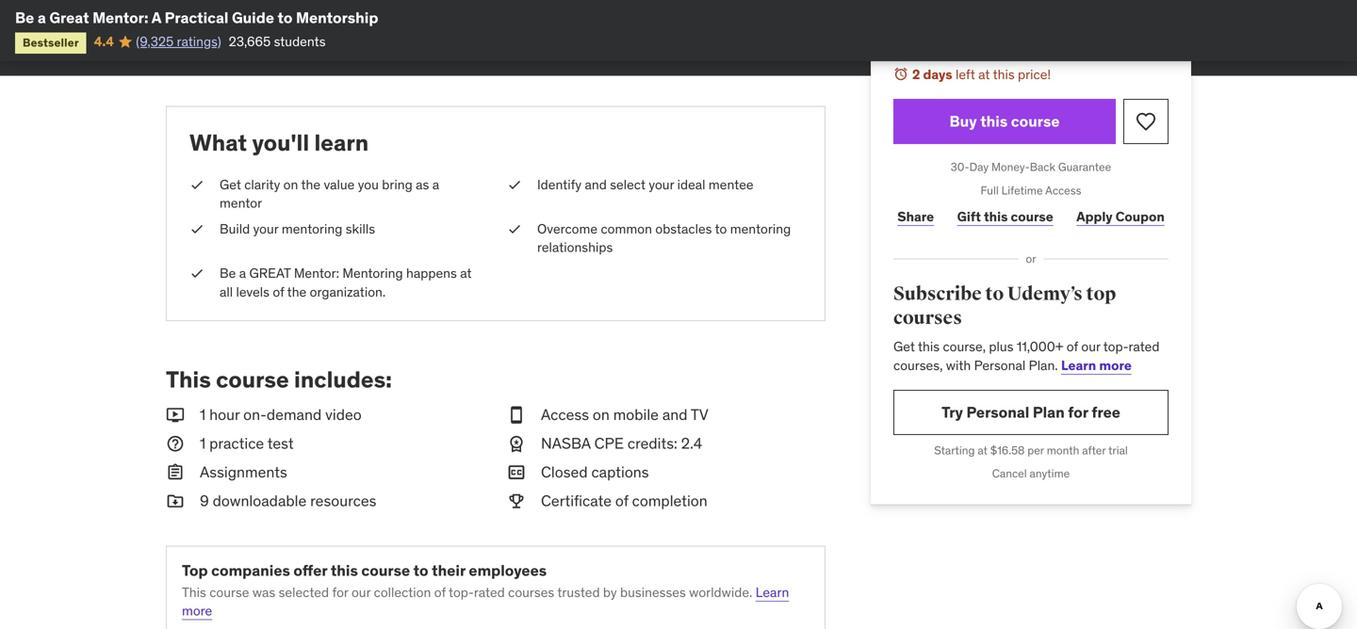 Task type: locate. For each thing, give the bounding box(es) containing it.
of down their
[[434, 585, 446, 602]]

1 horizontal spatial get
[[894, 339, 915, 356]]

0 horizontal spatial learn
[[756, 585, 790, 602]]

wishlist image
[[1135, 110, 1158, 133]]

rated
[[1129, 339, 1160, 356], [474, 585, 505, 602]]

learn right worldwide.
[[756, 585, 790, 602]]

mentor: inside be a great mentor:  mentoring happens at all levels of the organization.
[[294, 265, 339, 282]]

1 vertical spatial get
[[894, 339, 915, 356]]

more
[[1100, 357, 1132, 374], [182, 603, 212, 620]]

more up 'free'
[[1100, 357, 1132, 374]]

1 horizontal spatial access
[[1046, 183, 1082, 198]]

to inside subscribe to udemy's top courses
[[986, 283, 1004, 306]]

this for buy
[[981, 112, 1008, 131]]

access on mobile and tv
[[541, 406, 709, 425]]

mentor: up 4.4
[[92, 8, 148, 27]]

of
[[273, 284, 284, 301], [1067, 339, 1079, 356], [616, 492, 629, 511], [434, 585, 446, 602]]

this right buy
[[981, 112, 1008, 131]]

0 vertical spatial rated
[[1129, 339, 1160, 356]]

access down back
[[1046, 183, 1082, 198]]

small image left 'practice'
[[166, 434, 185, 455]]

this up courses,
[[918, 339, 940, 356]]

2 horizontal spatial a
[[433, 176, 440, 193]]

mentoring inside the overcome common obstacles to mentoring relationships
[[731, 221, 791, 238]]

a for be a great mentor:  mentoring happens at all levels of the organization.
[[239, 265, 246, 282]]

learn more link for subscribe to udemy's top courses
[[1062, 357, 1132, 374]]

0 vertical spatial more
[[1100, 357, 1132, 374]]

the left value
[[301, 176, 321, 193]]

on up cpe
[[593, 406, 610, 425]]

small image for closed
[[507, 463, 526, 484]]

0 vertical spatial access
[[1046, 183, 1082, 198]]

of down great
[[273, 284, 284, 301]]

this for this course was selected for our collection of top-rated courses trusted by businesses worldwide.
[[182, 585, 206, 602]]

and left the select
[[585, 176, 607, 193]]

money-
[[992, 160, 1030, 174]]

of down captions
[[616, 492, 629, 511]]

learn more link for top companies offer this course to their employees
[[182, 585, 790, 620]]

top- down their
[[449, 585, 474, 602]]

1 horizontal spatial rated
[[1129, 339, 1160, 356]]

a inside be a great mentor:  mentoring happens at all levels of the organization.
[[239, 265, 246, 282]]

learn inside learn more
[[756, 585, 790, 602]]

0 horizontal spatial learn more link
[[182, 585, 790, 620]]

video
[[325, 406, 362, 425]]

udemy's
[[1008, 283, 1083, 306]]

0 vertical spatial learn more
[[1062, 357, 1132, 374]]

on right clarity
[[284, 176, 298, 193]]

mentee
[[709, 176, 754, 193]]

1 horizontal spatial courses
[[894, 307, 963, 330]]

this
[[166, 366, 211, 394], [182, 585, 206, 602]]

to
[[278, 8, 293, 27], [715, 221, 727, 238], [986, 283, 1004, 306], [414, 561, 429, 581]]

your right build
[[253, 221, 279, 238]]

1 horizontal spatial your
[[649, 176, 674, 193]]

courses down subscribe
[[894, 307, 963, 330]]

9 downloadable resources
[[200, 492, 377, 511]]

1 horizontal spatial learn more
[[1062, 357, 1132, 374]]

mentor:
[[92, 8, 148, 27], [294, 265, 339, 282]]

xsmall image down what
[[190, 176, 205, 194]]

0 horizontal spatial rated
[[474, 585, 505, 602]]

subscribe
[[894, 283, 982, 306]]

get up courses,
[[894, 339, 915, 356]]

course down the lifetime
[[1011, 209, 1054, 226]]

cancel
[[993, 467, 1027, 482]]

0 vertical spatial your
[[649, 176, 674, 193]]

full
[[981, 183, 999, 198]]

be up bestseller
[[15, 8, 34, 27]]

1 vertical spatial learn more
[[182, 585, 790, 620]]

as
[[416, 176, 429, 193]]

0 vertical spatial this
[[166, 366, 211, 394]]

xsmall image left build
[[190, 220, 205, 239]]

1 vertical spatial for
[[332, 585, 349, 602]]

resources
[[310, 492, 377, 511]]

of right 11,000+
[[1067, 339, 1079, 356]]

this for get
[[918, 339, 940, 356]]

1 horizontal spatial mentor:
[[294, 265, 339, 282]]

0 horizontal spatial xsmall image
[[166, 22, 181, 37]]

for down top companies offer this course to their employees
[[332, 585, 349, 602]]

0 vertical spatial be
[[15, 8, 34, 27]]

small image for 1
[[166, 405, 185, 426]]

overcome common obstacles to mentoring relationships
[[537, 221, 791, 256]]

1 vertical spatial learn more link
[[182, 585, 790, 620]]

more down top
[[182, 603, 212, 620]]

personal down plus
[[975, 357, 1026, 374]]

1 vertical spatial courses
[[508, 585, 555, 602]]

2 1 from the top
[[200, 434, 206, 454]]

small image left nasba
[[507, 434, 526, 455]]

be
[[15, 8, 34, 27], [220, 265, 236, 282]]

0 vertical spatial a
[[38, 8, 46, 27]]

access up nasba
[[541, 406, 589, 425]]

try personal plan for free
[[942, 403, 1121, 422]]

apply
[[1077, 209, 1113, 226]]

1 left "hour" on the bottom
[[200, 406, 206, 425]]

30-day money-back guarantee full lifetime access
[[951, 160, 1112, 198]]

courses down employees
[[508, 585, 555, 602]]

xsmall image for great
[[166, 22, 181, 37]]

0 horizontal spatial access
[[541, 406, 589, 425]]

guide
[[232, 8, 274, 27]]

collection
[[374, 585, 431, 602]]

at
[[979, 66, 991, 83], [460, 265, 472, 282], [978, 444, 988, 458]]

1 vertical spatial a
[[433, 176, 440, 193]]

xsmall image right the a
[[166, 22, 181, 37]]

0 horizontal spatial courses
[[508, 585, 555, 602]]

1 vertical spatial our
[[352, 585, 371, 602]]

1 horizontal spatial be
[[220, 265, 236, 282]]

tab list
[[871, 0, 1040, 16]]

1 vertical spatial the
[[287, 284, 307, 301]]

a right as
[[433, 176, 440, 193]]

mentor: up organization.
[[294, 265, 339, 282]]

1 horizontal spatial learn more link
[[1062, 357, 1132, 374]]

0 horizontal spatial more
[[182, 603, 212, 620]]

learn more down employees
[[182, 585, 790, 620]]

to up 23,665 students in the top of the page
[[278, 8, 293, 27]]

demand
[[267, 406, 322, 425]]

learn more link
[[1062, 357, 1132, 374], [182, 585, 790, 620]]

1 vertical spatial be
[[220, 265, 236, 282]]

at right the happens
[[460, 265, 472, 282]]

plus
[[990, 339, 1014, 356]]

the down great
[[287, 284, 307, 301]]

xsmall image left "identify"
[[507, 176, 522, 194]]

1 horizontal spatial xsmall image
[[190, 176, 205, 194]]

personal up $16.58
[[967, 403, 1030, 422]]

this down top
[[182, 585, 206, 602]]

top
[[182, 561, 208, 581]]

2 horizontal spatial xsmall image
[[507, 176, 522, 194]]

0 horizontal spatial mentor:
[[92, 8, 148, 27]]

mentoring
[[282, 221, 343, 238], [731, 221, 791, 238]]

1 horizontal spatial for
[[1069, 403, 1089, 422]]

coupon
[[1116, 209, 1165, 226]]

apply coupon button
[[1073, 199, 1169, 236]]

1 vertical spatial learn
[[756, 585, 790, 602]]

learn more link up 'free'
[[1062, 357, 1132, 374]]

1 mentoring from the left
[[282, 221, 343, 238]]

and left tv
[[663, 406, 688, 425]]

2 mentoring from the left
[[731, 221, 791, 238]]

what
[[190, 129, 247, 157]]

for left 'free'
[[1069, 403, 1089, 422]]

small image
[[166, 405, 185, 426], [507, 405, 526, 426], [507, 463, 526, 484], [166, 491, 185, 512], [507, 491, 526, 512]]

buy this course button
[[894, 99, 1116, 144]]

1 horizontal spatial mentoring
[[731, 221, 791, 238]]

mentoring down mentee at the top of the page
[[731, 221, 791, 238]]

at left $16.58
[[978, 444, 988, 458]]

gift
[[958, 209, 982, 226]]

identify
[[537, 176, 582, 193]]

your left ideal
[[649, 176, 674, 193]]

small image for 9
[[166, 491, 185, 512]]

0 vertical spatial get
[[220, 176, 241, 193]]

build your mentoring skills
[[220, 221, 375, 238]]

course up the collection
[[362, 561, 410, 581]]

certificate
[[541, 492, 612, 511]]

0 vertical spatial on
[[284, 176, 298, 193]]

or
[[1026, 252, 1037, 267]]

on
[[284, 176, 298, 193], [593, 406, 610, 425]]

1 1 from the top
[[200, 406, 206, 425]]

left
[[956, 66, 976, 83]]

0 vertical spatial top-
[[1104, 339, 1129, 356]]

1 vertical spatial more
[[182, 603, 212, 620]]

xsmall image for offer
[[190, 176, 205, 194]]

course up back
[[1012, 112, 1060, 131]]

last updated 12/2020
[[189, 20, 321, 37]]

this for this course includes:
[[166, 366, 211, 394]]

learn
[[1062, 357, 1097, 374], [756, 585, 790, 602]]

xsmall image
[[190, 220, 205, 239], [507, 220, 522, 239], [190, 265, 205, 283]]

0 horizontal spatial a
[[38, 8, 46, 27]]

0 horizontal spatial for
[[332, 585, 349, 602]]

1 horizontal spatial top-
[[1104, 339, 1129, 356]]

0 horizontal spatial be
[[15, 8, 34, 27]]

buy this course
[[950, 112, 1060, 131]]

1 left 'practice'
[[200, 434, 206, 454]]

course up on-
[[216, 366, 289, 394]]

1 horizontal spatial more
[[1100, 357, 1132, 374]]

learn right the plan.
[[1062, 357, 1097, 374]]

0 vertical spatial learn more link
[[1062, 357, 1132, 374]]

happens
[[406, 265, 457, 282]]

get up mentor
[[220, 176, 241, 193]]

small image for 1
[[166, 434, 185, 455]]

xsmall image
[[166, 22, 181, 37], [190, 176, 205, 194], [507, 176, 522, 194]]

2 days left at this price!
[[913, 66, 1051, 83]]

learn more
[[1062, 357, 1132, 374], [182, 585, 790, 620]]

$17.99
[[894, 32, 964, 61]]

2 vertical spatial a
[[239, 265, 246, 282]]

get inside the get clarity on the value you bring as a mentor
[[220, 176, 241, 193]]

english
[[359, 20, 402, 37]]

learn more up 'free'
[[1062, 357, 1132, 374]]

1 horizontal spatial learn
[[1062, 357, 1097, 374]]

get inside get this course, plus 11,000+ of our top-rated courses, with personal plan.
[[894, 339, 915, 356]]

this right gift
[[984, 209, 1008, 226]]

with
[[947, 357, 972, 374]]

guarantee
[[1059, 160, 1112, 174]]

this inside button
[[981, 112, 1008, 131]]

be a great mentor:  mentoring happens at all levels of the organization.
[[220, 265, 472, 301]]

trial
[[1109, 444, 1129, 458]]

0 vertical spatial learn
[[1062, 357, 1097, 374]]

access inside 30-day money-back guarantee full lifetime access
[[1046, 183, 1082, 198]]

mentoring down the get clarity on the value you bring as a mentor
[[282, 221, 343, 238]]

xsmall image left great
[[190, 265, 205, 283]]

courses inside subscribe to udemy's top courses
[[894, 307, 963, 330]]

ideal
[[678, 176, 706, 193]]

1 vertical spatial rated
[[474, 585, 505, 602]]

0 horizontal spatial mentoring
[[282, 221, 343, 238]]

be up all
[[220, 265, 236, 282]]

small image left assignments
[[166, 463, 185, 484]]

0 vertical spatial the
[[301, 176, 321, 193]]

small image for certificate
[[507, 491, 526, 512]]

1 vertical spatial mentor:
[[294, 265, 339, 282]]

this inside get this course, plus 11,000+ of our top-rated courses, with personal plan.
[[918, 339, 940, 356]]

more for top companies offer this course to their employees
[[182, 603, 212, 620]]

0 vertical spatial our
[[1082, 339, 1101, 356]]

1 vertical spatial and
[[663, 406, 688, 425]]

1 vertical spatial at
[[460, 265, 472, 282]]

this for gift
[[984, 209, 1008, 226]]

2 vertical spatial at
[[978, 444, 988, 458]]

students
[[274, 33, 326, 50]]

try
[[942, 403, 964, 422]]

mentor
[[220, 195, 262, 212]]

mentor: for a
[[92, 8, 148, 27]]

9
[[200, 492, 209, 511]]

1 vertical spatial top-
[[449, 585, 474, 602]]

course inside button
[[1012, 112, 1060, 131]]

this up "hour" on the bottom
[[166, 366, 211, 394]]

(9,325
[[136, 33, 174, 50]]

1 horizontal spatial and
[[663, 406, 688, 425]]

0 vertical spatial mentor:
[[92, 8, 148, 27]]

be inside be a great mentor:  mentoring happens at all levels of the organization.
[[220, 265, 236, 282]]

get this course, plus 11,000+ of our top-rated courses, with personal plan.
[[894, 339, 1160, 374]]

a up bestseller
[[38, 8, 46, 27]]

at inside 'starting at $16.58 per month after trial cancel anytime'
[[978, 444, 988, 458]]

our right 11,000+
[[1082, 339, 1101, 356]]

the inside the get clarity on the value you bring as a mentor
[[301, 176, 321, 193]]

0 horizontal spatial get
[[220, 176, 241, 193]]

0 vertical spatial personal
[[975, 357, 1026, 374]]

top- down 'top'
[[1104, 339, 1129, 356]]

0 horizontal spatial your
[[253, 221, 279, 238]]

rated inside get this course, plus 11,000+ of our top-rated courses, with personal plan.
[[1129, 339, 1160, 356]]

1 vertical spatial this
[[182, 585, 206, 602]]

this left price!
[[993, 66, 1015, 83]]

great
[[249, 265, 291, 282]]

mentoring
[[343, 265, 403, 282]]

at inside be a great mentor:  mentoring happens at all levels of the organization.
[[460, 265, 472, 282]]

get for get this course, plus 11,000+ of our top-rated courses, with personal plan.
[[894, 339, 915, 356]]

$16.58
[[991, 444, 1025, 458]]

0 horizontal spatial learn more
[[182, 585, 790, 620]]

0 vertical spatial courses
[[894, 307, 963, 330]]

0 horizontal spatial and
[[585, 176, 607, 193]]

at right left
[[979, 66, 991, 83]]

their
[[432, 561, 466, 581]]

course language image
[[336, 22, 351, 37]]

0 horizontal spatial on
[[284, 176, 298, 193]]

our down top companies offer this course to their employees
[[352, 585, 371, 602]]

top- inside get this course, plus 11,000+ of our top-rated courses, with personal plan.
[[1104, 339, 1129, 356]]

captions
[[592, 463, 649, 482]]

to right obstacles
[[715, 221, 727, 238]]

a up "levels"
[[239, 265, 246, 282]]

course down companies
[[210, 585, 249, 602]]

learn for top companies offer this course to their employees
[[756, 585, 790, 602]]

1 vertical spatial 1
[[200, 434, 206, 454]]

1 horizontal spatial our
[[1082, 339, 1101, 356]]

learn more link down employees
[[182, 585, 790, 620]]

back
[[1030, 160, 1056, 174]]

0 vertical spatial 1
[[200, 406, 206, 425]]

1 horizontal spatial a
[[239, 265, 246, 282]]

tv
[[691, 406, 709, 425]]

top-
[[1104, 339, 1129, 356], [449, 585, 474, 602]]

xsmall image left 'overcome'
[[507, 220, 522, 239]]

updated
[[217, 20, 266, 37]]

1 horizontal spatial on
[[593, 406, 610, 425]]

small image
[[166, 434, 185, 455], [507, 434, 526, 455], [166, 463, 185, 484]]

to left udemy's
[[986, 283, 1004, 306]]

mentorship
[[296, 8, 379, 27]]



Task type: describe. For each thing, give the bounding box(es) containing it.
skills
[[346, 221, 375, 238]]

closed
[[541, 463, 588, 482]]

a
[[152, 8, 161, 27]]

hour
[[209, 406, 240, 425]]

1 vertical spatial access
[[541, 406, 589, 425]]

a inside the get clarity on the value you bring as a mentor
[[433, 176, 440, 193]]

price!
[[1018, 66, 1051, 83]]

companies
[[211, 561, 290, 581]]

be a great mentor: a practical guide to mentorship
[[15, 8, 379, 27]]

the inside be a great mentor:  mentoring happens at all levels of the organization.
[[287, 284, 307, 301]]

gift this course
[[958, 209, 1054, 226]]

this right offer
[[331, 561, 358, 581]]

0 vertical spatial for
[[1069, 403, 1089, 422]]

share button
[[894, 199, 939, 236]]

more for subscribe to udemy's top courses
[[1100, 357, 1132, 374]]

cpe
[[595, 434, 624, 454]]

xsmall image for build
[[190, 220, 205, 239]]

clarity
[[244, 176, 280, 193]]

0 horizontal spatial our
[[352, 585, 371, 602]]

personal inside get this course, plus 11,000+ of our top-rated courses, with personal plan.
[[975, 357, 1026, 374]]

common
[[601, 221, 652, 238]]

learn for subscribe to udemy's top courses
[[1062, 357, 1097, 374]]

try personal plan for free link
[[894, 390, 1169, 436]]

this course includes:
[[166, 366, 392, 394]]

learn more for top companies offer this course to their employees
[[182, 585, 790, 620]]

you
[[358, 176, 379, 193]]

closed captions
[[541, 463, 649, 482]]

ratings)
[[177, 33, 221, 50]]

1 vertical spatial personal
[[967, 403, 1030, 422]]

a for be a great mentor: a practical guide to mentorship
[[38, 8, 46, 27]]

what you'll learn
[[190, 129, 369, 157]]

to inside the overcome common obstacles to mentoring relationships
[[715, 221, 727, 238]]

organization.
[[310, 284, 386, 301]]

employees
[[469, 561, 547, 581]]

great
[[49, 8, 89, 27]]

of inside get this course, plus 11,000+ of our top-rated courses, with personal plan.
[[1067, 339, 1079, 356]]

credits:
[[628, 434, 678, 454]]

practical
[[165, 8, 229, 27]]

gift this course link
[[954, 199, 1058, 236]]

bestseller
[[23, 35, 79, 50]]

subscribe to udemy's top courses
[[894, 283, 1117, 330]]

small image for nasba
[[507, 434, 526, 455]]

course,
[[943, 339, 986, 356]]

get for get clarity on the value you bring as a mentor
[[220, 176, 241, 193]]

identify and select your ideal mentee
[[537, 176, 754, 193]]

days
[[924, 66, 953, 83]]

xsmall image for be
[[190, 265, 205, 283]]

0 vertical spatial at
[[979, 66, 991, 83]]

all
[[220, 284, 233, 301]]

worldwide.
[[689, 585, 753, 602]]

relationships
[[537, 239, 613, 256]]

build
[[220, 221, 250, 238]]

overcome
[[537, 221, 598, 238]]

2.4
[[682, 434, 703, 454]]

top
[[1087, 283, 1117, 306]]

on-
[[243, 406, 267, 425]]

0 vertical spatial and
[[585, 176, 607, 193]]

our inside get this course, plus 11,000+ of our top-rated courses, with personal plan.
[[1082, 339, 1101, 356]]

4.4
[[94, 33, 114, 50]]

23,665
[[229, 33, 271, 50]]

bring
[[382, 176, 413, 193]]

learn more for subscribe to udemy's top courses
[[1062, 357, 1132, 374]]

was
[[253, 585, 276, 602]]

test
[[268, 434, 294, 454]]

free
[[1092, 403, 1121, 422]]

starting
[[935, 444, 975, 458]]

0 horizontal spatial top-
[[449, 585, 474, 602]]

1 hour on-demand video
[[200, 406, 362, 425]]

be for be a great mentor: a practical guide to mentorship
[[15, 8, 34, 27]]

mentor: for mentoring
[[294, 265, 339, 282]]

businesses
[[620, 585, 686, 602]]

you'll
[[252, 129, 309, 157]]

apply coupon
[[1077, 209, 1165, 226]]

value
[[324, 176, 355, 193]]

starting at $16.58 per month after trial cancel anytime
[[935, 444, 1129, 482]]

practice
[[209, 434, 264, 454]]

1 vertical spatial on
[[593, 406, 610, 425]]

by
[[603, 585, 617, 602]]

of inside be a great mentor:  mentoring happens at all levels of the organization.
[[273, 284, 284, 301]]

on inside the get clarity on the value you bring as a mentor
[[284, 176, 298, 193]]

alarm image
[[894, 66, 909, 82]]

be for be a great mentor:  mentoring happens at all levels of the organization.
[[220, 265, 236, 282]]

downloadable
[[213, 492, 307, 511]]

select
[[610, 176, 646, 193]]

certificate of completion
[[541, 492, 708, 511]]

last
[[189, 20, 214, 37]]

this course was selected for our collection of top-rated courses trusted by businesses worldwide.
[[182, 585, 753, 602]]

offer
[[294, 561, 327, 581]]

includes:
[[294, 366, 392, 394]]

small image for access
[[507, 405, 526, 426]]

1 vertical spatial your
[[253, 221, 279, 238]]

nasba cpe credits: 2.4
[[541, 434, 703, 454]]

assignments
[[200, 463, 287, 482]]

(9,325 ratings)
[[136, 33, 221, 50]]

share
[[898, 209, 935, 226]]

get clarity on the value you bring as a mentor
[[220, 176, 440, 212]]

xsmall image for overcome
[[507, 220, 522, 239]]

11,000+
[[1017, 339, 1064, 356]]

top companies offer this course to their employees
[[182, 561, 547, 581]]

1 for 1 practice test
[[200, 434, 206, 454]]

lifetime
[[1002, 183, 1043, 198]]

day
[[970, 160, 989, 174]]

1 for 1 hour on-demand video
[[200, 406, 206, 425]]

mobile
[[614, 406, 659, 425]]

2
[[913, 66, 921, 83]]

after
[[1083, 444, 1106, 458]]

learn
[[314, 129, 369, 157]]

to left their
[[414, 561, 429, 581]]



Task type: vqa. For each thing, say whether or not it's contained in the screenshot.
now at the bottom right of the page
no



